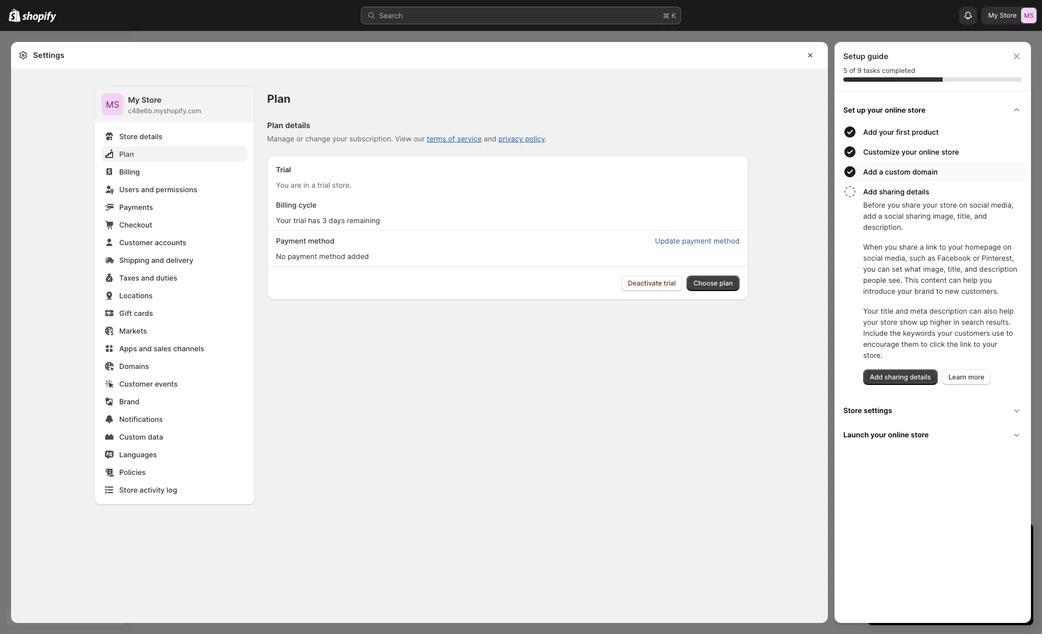 Task type: describe. For each thing, give the bounding box(es) containing it.
shopify image
[[9, 9, 21, 22]]

has
[[308, 216, 320, 225]]

users and permissions
[[119, 185, 197, 194]]

of inside the plan details manage or change your subscription. view our terms of service and privacy policy .
[[448, 134, 455, 143]]

payment for no
[[288, 252, 317, 261]]

include
[[864, 329, 888, 337]]

in inside your title and meta description can also help your store show up higher in search results. include the keywords your customers use to encourage them to click the link to your store.
[[954, 318, 960, 326]]

customize your online store button
[[864, 142, 1027, 162]]

learn more link
[[943, 369, 992, 385]]

add a custom domain
[[864, 167, 938, 176]]

3 days left in your trial element
[[868, 552, 1034, 625]]

online for customize your online store
[[919, 147, 940, 156]]

social inside when you share a link to your homepage on social media, such as facebook or pinterest, you can set what image, title, and description people see. this content can help you introduce your brand to new customers.
[[864, 254, 883, 262]]

also
[[984, 307, 998, 315]]

plan inside shop settings menu element
[[119, 150, 134, 159]]

meta
[[911, 307, 928, 315]]

to up facebook
[[940, 242, 947, 251]]

store activity log
[[119, 485, 177, 494]]

k
[[672, 11, 677, 20]]

store details
[[119, 132, 162, 141]]

completed
[[883, 66, 916, 75]]

domains
[[119, 362, 149, 371]]

payment for update
[[682, 236, 712, 245]]

log
[[167, 485, 177, 494]]

payment
[[276, 236, 306, 245]]

title, inside when you share a link to your homepage on social media, such as facebook or pinterest, you can set what image, title, and description people see. this content can help you introduce your brand to new customers.
[[948, 265, 963, 273]]

add for the add sharing details button
[[864, 187, 878, 196]]

results.
[[987, 318, 1012, 326]]

to right the use
[[1007, 329, 1014, 337]]

domain
[[913, 167, 938, 176]]

you up people
[[864, 265, 876, 273]]

apps and sales channels
[[119, 344, 204, 353]]

up inside your title and meta description can also help your store show up higher in search results. include the keywords your customers use to encourage them to click the link to your store.
[[920, 318, 929, 326]]

payments
[[119, 203, 153, 212]]

9
[[858, 66, 862, 75]]

description inside your title and meta description can also help your store show up higher in search results. include the keywords your customers use to encourage them to click the link to your store.
[[930, 307, 968, 315]]

them
[[902, 340, 919, 349]]

store. inside your title and meta description can also help your store show up higher in search results. include the keywords your customers use to encourage them to click the link to your store.
[[864, 351, 883, 360]]

markets link
[[102, 323, 247, 339]]

trial for deactivate
[[664, 279, 676, 287]]

locations
[[119, 291, 153, 300]]

checkout link
[[102, 217, 247, 233]]

accounts
[[155, 238, 186, 247]]

image, inside the before you share your store on social media, add a social sharing image, title, and description.
[[933, 212, 956, 220]]

first
[[897, 128, 911, 136]]

custom data
[[119, 432, 163, 441]]

notifications
[[119, 415, 163, 424]]

c48e6b.myshopify.com
[[128, 107, 201, 115]]

choose
[[694, 279, 718, 287]]

1 horizontal spatial trial
[[318, 181, 330, 189]]

you inside the before you share your store on social media, add a social sharing image, title, and description.
[[888, 200, 900, 209]]

setup guide
[[844, 51, 889, 61]]

no payment method added
[[276, 252, 369, 261]]

1 horizontal spatial can
[[949, 276, 962, 284]]

policy
[[525, 134, 545, 143]]

set up your online store
[[844, 105, 926, 114]]

link inside your title and meta description can also help your store show up higher in search results. include the keywords your customers use to encourage them to click the link to your store.
[[961, 340, 972, 349]]

search
[[962, 318, 985, 326]]

markets
[[119, 326, 147, 335]]

of inside the setup guide dialog
[[850, 66, 856, 75]]

duties
[[156, 273, 177, 282]]

store inside button
[[908, 105, 926, 114]]

click
[[930, 340, 946, 349]]

customize your online store
[[864, 147, 960, 156]]

introduce
[[864, 287, 896, 295]]

pinterest,
[[982, 254, 1015, 262]]

store settings button
[[840, 398, 1027, 423]]

up inside button
[[857, 105, 866, 114]]

checkout
[[119, 220, 152, 229]]

store. inside settings dialog
[[332, 181, 352, 189]]

languages link
[[102, 447, 247, 462]]

custom data link
[[102, 429, 247, 445]]

1 horizontal spatial social
[[885, 212, 904, 220]]

plan link
[[102, 146, 247, 162]]

add your first product button
[[864, 122, 1027, 142]]

cards
[[134, 309, 153, 318]]

a inside settings dialog
[[312, 181, 316, 189]]

or inside the plan details manage or change your subscription. view our terms of service and privacy policy .
[[297, 134, 304, 143]]

see.
[[889, 276, 903, 284]]

update payment method
[[655, 236, 740, 245]]

taxes
[[119, 273, 139, 282]]

billing for billing
[[119, 167, 140, 176]]

setup
[[844, 51, 866, 61]]

0 horizontal spatial the
[[890, 329, 902, 337]]

details inside shop settings menu element
[[140, 132, 162, 141]]

your right set
[[868, 105, 884, 114]]

policies link
[[102, 464, 247, 480]]

added
[[348, 252, 369, 261]]

higher
[[931, 318, 952, 326]]

store inside my store c48e6b.myshopify.com
[[142, 95, 162, 104]]

0 vertical spatial plan
[[267, 92, 291, 105]]

settings
[[864, 406, 893, 415]]

⌘
[[663, 11, 670, 20]]

as
[[928, 254, 936, 262]]

gift
[[119, 309, 132, 318]]

plan inside the plan details manage or change your subscription. view our terms of service and privacy policy .
[[267, 120, 283, 130]]

homepage
[[966, 242, 1002, 251]]

my for my store c48e6b.myshopify.com
[[128, 95, 140, 104]]

store left my store image on the right top of page
[[1000, 11, 1017, 19]]

guide
[[868, 51, 889, 61]]

shipping and delivery
[[119, 256, 193, 265]]

your down the use
[[983, 340, 998, 349]]

method for update payment method
[[714, 236, 740, 245]]

product
[[912, 128, 939, 136]]

taxes and duties
[[119, 273, 177, 282]]

more
[[969, 373, 985, 381]]

a inside button
[[880, 167, 884, 176]]

.
[[545, 134, 547, 143]]

to down content
[[937, 287, 944, 295]]

brand
[[119, 397, 140, 406]]

store inside your title and meta description can also help your store show up higher in search results. include the keywords your customers use to encourage them to click the link to your store.
[[881, 318, 898, 326]]

you right when
[[885, 242, 898, 251]]

title
[[881, 307, 894, 315]]

add sharing details for the add sharing details button
[[864, 187, 930, 196]]

add your first product
[[864, 128, 939, 136]]

a inside the before you share your store on social media, add a social sharing image, title, and description.
[[879, 212, 883, 220]]

use
[[993, 329, 1005, 337]]

add
[[864, 212, 877, 220]]

media, inside the before you share your store on social media, add a social sharing image, title, and description.
[[992, 200, 1014, 209]]

title, inside the before you share your store on social media, add a social sharing image, title, and description.
[[958, 212, 973, 220]]

such
[[910, 254, 926, 262]]



Task type: locate. For each thing, give the bounding box(es) containing it.
add down customize
[[864, 167, 878, 176]]

2 vertical spatial sharing
[[885, 373, 909, 381]]

to down customers on the bottom right
[[974, 340, 981, 349]]

sharing down them
[[885, 373, 909, 381]]

2 vertical spatial social
[[864, 254, 883, 262]]

store up product
[[908, 105, 926, 114]]

what
[[905, 265, 922, 273]]

store down "title"
[[881, 318, 898, 326]]

0 vertical spatial trial
[[318, 181, 330, 189]]

1 vertical spatial payment
[[288, 252, 317, 261]]

0 vertical spatial payment
[[682, 236, 712, 245]]

of right terms
[[448, 134, 455, 143]]

1 vertical spatial my
[[128, 95, 140, 104]]

and right apps
[[139, 344, 152, 353]]

your down first
[[902, 147, 918, 156]]

1 horizontal spatial in
[[954, 318, 960, 326]]

brand
[[915, 287, 935, 295]]

1 horizontal spatial or
[[973, 254, 980, 262]]

shop settings menu element
[[95, 87, 254, 504]]

1 horizontal spatial media,
[[992, 200, 1014, 209]]

social down the add sharing details button
[[970, 200, 990, 209]]

sharing
[[880, 187, 905, 196], [906, 212, 931, 220], [885, 373, 909, 381]]

billing inside shop settings menu element
[[119, 167, 140, 176]]

notifications link
[[102, 411, 247, 427]]

1 vertical spatial the
[[948, 340, 959, 349]]

and inside the before you share your store on social media, add a social sharing image, title, and description.
[[975, 212, 988, 220]]

my for my store
[[989, 11, 999, 19]]

share inside the before you share your store on social media, add a social sharing image, title, and description.
[[902, 200, 921, 209]]

can inside your title and meta description can also help your store show up higher in search results. include the keywords your customers use to encourage them to click the link to your store.
[[970, 307, 982, 315]]

link up as
[[926, 242, 938, 251]]

1 horizontal spatial description
[[980, 265, 1018, 273]]

help inside when you share a link to your homepage on social media, such as facebook or pinterest, you can set what image, title, and description people see. this content can help you introduce your brand to new customers.
[[964, 276, 978, 284]]

you are in a trial store.
[[276, 181, 352, 189]]

locations link
[[102, 288, 247, 303]]

online inside "button"
[[919, 147, 940, 156]]

a right the are at the top left of the page
[[312, 181, 316, 189]]

apps
[[119, 344, 137, 353]]

1 vertical spatial link
[[961, 340, 972, 349]]

1 horizontal spatial billing
[[276, 200, 297, 209]]

0 vertical spatial link
[[926, 242, 938, 251]]

sharing inside button
[[880, 187, 905, 196]]

description down pinterest, in the right of the page
[[980, 265, 1018, 273]]

0 vertical spatial sharing
[[880, 187, 905, 196]]

customer inside 'customer accounts' link
[[119, 238, 153, 247]]

0 horizontal spatial media,
[[885, 254, 908, 262]]

add sharing details for add sharing details link
[[870, 373, 932, 381]]

link inside when you share a link to your homepage on social media, such as facebook or pinterest, you can set what image, title, and description people see. this content can help you introduce your brand to new customers.
[[926, 242, 938, 251]]

when you share a link to your homepage on social media, such as facebook or pinterest, you can set what image, title, and description people see. this content can help you introduce your brand to new customers.
[[864, 242, 1018, 295]]

plan
[[720, 279, 733, 287]]

media, up homepage
[[992, 200, 1014, 209]]

details inside button
[[907, 187, 930, 196]]

a right add
[[879, 212, 883, 220]]

1 horizontal spatial on
[[1004, 242, 1012, 251]]

my left my store image on the right top of page
[[989, 11, 999, 19]]

social up the description.
[[885, 212, 904, 220]]

1 vertical spatial or
[[973, 254, 980, 262]]

your up facebook
[[949, 242, 964, 251]]

you
[[888, 200, 900, 209], [885, 242, 898, 251], [864, 265, 876, 273], [980, 276, 993, 284]]

my store c48e6b.myshopify.com
[[128, 95, 201, 115]]

1 vertical spatial image,
[[924, 265, 946, 273]]

add up before
[[864, 187, 878, 196]]

add sharing details inside add sharing details link
[[870, 373, 932, 381]]

1 vertical spatial help
[[1000, 307, 1014, 315]]

your inside the plan details manage or change your subscription. view our terms of service and privacy policy .
[[333, 134, 348, 143]]

share inside when you share a link to your homepage on social media, such as facebook or pinterest, you can set what image, title, and description people see. this content can help you introduce your brand to new customers.
[[900, 242, 918, 251]]

link down customers on the bottom right
[[961, 340, 972, 349]]

0 horizontal spatial link
[[926, 242, 938, 251]]

set
[[844, 105, 856, 114]]

0 vertical spatial in
[[304, 181, 310, 189]]

help up results.
[[1000, 307, 1014, 315]]

activity
[[140, 485, 165, 494]]

add for add sharing details link
[[870, 373, 883, 381]]

the right click
[[948, 340, 959, 349]]

1 vertical spatial add sharing details
[[870, 373, 932, 381]]

in inside settings dialog
[[304, 181, 310, 189]]

on down the add sharing details button
[[960, 200, 968, 209]]

2 vertical spatial plan
[[119, 150, 134, 159]]

0 horizontal spatial description
[[930, 307, 968, 315]]

help up customers.
[[964, 276, 978, 284]]

and down facebook
[[965, 265, 978, 273]]

0 horizontal spatial billing
[[119, 167, 140, 176]]

store down ms button
[[119, 132, 138, 141]]

set
[[892, 265, 903, 273]]

link
[[926, 242, 938, 251], [961, 340, 972, 349]]

title,
[[958, 212, 973, 220], [948, 265, 963, 273]]

deactivate trial button
[[622, 276, 683, 291]]

add for add your first product button on the right top of the page
[[864, 128, 878, 136]]

store for store activity log
[[119, 485, 138, 494]]

new
[[946, 287, 960, 295]]

description up "higher" in the right bottom of the page
[[930, 307, 968, 315]]

my right ms button
[[128, 95, 140, 104]]

keywords
[[904, 329, 936, 337]]

details down c48e6b.myshopify.com
[[140, 132, 162, 141]]

billing up users
[[119, 167, 140, 176]]

2 horizontal spatial trial
[[664, 279, 676, 287]]

and right service
[[484, 134, 497, 143]]

customer accounts
[[119, 238, 186, 247]]

when
[[864, 242, 883, 251]]

terms
[[427, 134, 446, 143]]

your title and meta description can also help your store show up higher in search results. include the keywords your customers use to encourage them to click the link to your store.
[[864, 307, 1014, 360]]

0 horizontal spatial help
[[964, 276, 978, 284]]

mark add sharing details as done image
[[844, 185, 857, 198]]

0 vertical spatial title,
[[958, 212, 973, 220]]

and inside your title and meta description can also help your store show up higher in search results. include the keywords your customers use to encourage them to click the link to your store.
[[896, 307, 909, 315]]

1 vertical spatial online
[[919, 147, 940, 156]]

customize
[[864, 147, 900, 156]]

1 horizontal spatial help
[[1000, 307, 1014, 315]]

people
[[864, 276, 887, 284]]

your for your title and meta description can also help your store show up higher in search results. include the keywords your customers use to encourage them to click the link to your store.
[[864, 307, 879, 315]]

up up the keywords
[[920, 318, 929, 326]]

details down domain at the right top of page
[[907, 187, 930, 196]]

image, up content
[[924, 265, 946, 273]]

0 horizontal spatial in
[[304, 181, 310, 189]]

online inside button
[[885, 105, 906, 114]]

setup guide dialog
[[835, 42, 1032, 623]]

trial for your
[[294, 216, 306, 225]]

sales
[[154, 344, 171, 353]]

online for launch your online store
[[889, 430, 910, 439]]

help
[[964, 276, 978, 284], [1000, 307, 1014, 315]]

shipping
[[119, 256, 149, 265]]

a left "custom"
[[880, 167, 884, 176]]

1 horizontal spatial store.
[[864, 351, 883, 360]]

3
[[322, 216, 327, 225]]

sharing for add sharing details link
[[885, 373, 909, 381]]

2 customer from the top
[[119, 379, 153, 388]]

description inside when you share a link to your homepage on social media, such as facebook or pinterest, you can set what image, title, and description people see. this content can help you introduce your brand to new customers.
[[980, 265, 1018, 273]]

you up customers.
[[980, 276, 993, 284]]

0 horizontal spatial on
[[960, 200, 968, 209]]

store for store details
[[119, 132, 138, 141]]

store inside button
[[911, 430, 929, 439]]

customer down checkout
[[119, 238, 153, 247]]

customer accounts link
[[102, 235, 247, 250]]

customer
[[119, 238, 153, 247], [119, 379, 153, 388]]

show
[[900, 318, 918, 326]]

2 horizontal spatial can
[[970, 307, 982, 315]]

0 vertical spatial social
[[970, 200, 990, 209]]

the
[[890, 329, 902, 337], [948, 340, 959, 349]]

up right set
[[857, 105, 866, 114]]

in
[[304, 181, 310, 189], [954, 318, 960, 326]]

payments link
[[102, 199, 247, 215]]

and up homepage
[[975, 212, 988, 220]]

0 vertical spatial the
[[890, 329, 902, 337]]

policies
[[119, 468, 146, 477]]

1 vertical spatial your
[[864, 307, 879, 315]]

1 vertical spatial store.
[[864, 351, 883, 360]]

your down this
[[898, 287, 913, 295]]

1 vertical spatial title,
[[948, 265, 963, 273]]

image, inside when you share a link to your homepage on social media, such as facebook or pinterest, you can set what image, title, and description people see. this content can help you introduce your brand to new customers.
[[924, 265, 946, 273]]

media, up set
[[885, 254, 908, 262]]

your right the change
[[333, 134, 348, 143]]

customer for customer events
[[119, 379, 153, 388]]

add up customize
[[864, 128, 878, 136]]

0 horizontal spatial trial
[[294, 216, 306, 225]]

to
[[940, 242, 947, 251], [937, 287, 944, 295], [1007, 329, 1014, 337], [921, 340, 928, 349], [974, 340, 981, 349]]

0 horizontal spatial social
[[864, 254, 883, 262]]

description.
[[864, 223, 904, 231]]

1 vertical spatial description
[[930, 307, 968, 315]]

your up include
[[864, 318, 879, 326]]

billing down you
[[276, 200, 297, 209]]

your
[[868, 105, 884, 114], [880, 128, 895, 136], [333, 134, 348, 143], [902, 147, 918, 156], [923, 200, 938, 209], [949, 242, 964, 251], [898, 287, 913, 295], [864, 318, 879, 326], [938, 329, 953, 337], [983, 340, 998, 349], [871, 430, 887, 439]]

store inside "button"
[[942, 147, 960, 156]]

share
[[902, 200, 921, 209], [900, 242, 918, 251]]

details up manage
[[285, 120, 310, 130]]

details down them
[[910, 373, 932, 381]]

online inside button
[[889, 430, 910, 439]]

0 vertical spatial image,
[[933, 212, 956, 220]]

add sharing details down them
[[870, 373, 932, 381]]

your inside your title and meta description can also help your store show up higher in search results. include the keywords your customers use to encourage them to click the link to your store.
[[864, 307, 879, 315]]

your down the add sharing details button
[[923, 200, 938, 209]]

deactivate trial
[[628, 279, 676, 287]]

online up add your first product
[[885, 105, 906, 114]]

a inside when you share a link to your homepage on social media, such as facebook or pinterest, you can set what image, title, and description people see. this content can help you introduce your brand to new customers.
[[920, 242, 924, 251]]

the down "show"
[[890, 329, 902, 337]]

in right "higher" in the right bottom of the page
[[954, 318, 960, 326]]

your down "higher" in the right bottom of the page
[[938, 329, 953, 337]]

1 horizontal spatial of
[[850, 66, 856, 75]]

0 vertical spatial help
[[964, 276, 978, 284]]

store down policies
[[119, 485, 138, 494]]

or down homepage
[[973, 254, 980, 262]]

store up add a custom domain button
[[942, 147, 960, 156]]

store up the 'launch'
[[844, 406, 863, 415]]

sharing down the add sharing details button
[[906, 212, 931, 220]]

image,
[[933, 212, 956, 220], [924, 265, 946, 273]]

can up search
[[970, 307, 982, 315]]

can up new
[[949, 276, 962, 284]]

0 vertical spatial your
[[276, 216, 292, 225]]

service
[[457, 134, 482, 143]]

and right users
[[141, 185, 154, 194]]

add sharing details down "custom"
[[864, 187, 930, 196]]

1 vertical spatial billing
[[276, 200, 297, 209]]

method
[[308, 236, 335, 245], [714, 236, 740, 245], [319, 252, 345, 261]]

set up your online store button
[[840, 98, 1027, 122]]

add sharing details element
[[842, 199, 1027, 385]]

update payment method link
[[649, 233, 747, 249]]

trial left has in the top of the page
[[294, 216, 306, 225]]

your left first
[[880, 128, 895, 136]]

terms of service link
[[427, 134, 482, 143]]

method up no payment method added
[[308, 236, 335, 245]]

or inside when you share a link to your homepage on social media, such as facebook or pinterest, you can set what image, title, and description people see. this content can help you introduce your brand to new customers.
[[973, 254, 980, 262]]

customer for customer accounts
[[119, 238, 153, 247]]

your trial has 3 days remaining
[[276, 216, 380, 225]]

2 vertical spatial trial
[[664, 279, 676, 287]]

add sharing details inside the add sharing details button
[[864, 187, 930, 196]]

help inside your title and meta description can also help your store show up higher in search results. include the keywords your customers use to encourage them to click the link to your store.
[[1000, 307, 1014, 315]]

up
[[857, 105, 866, 114], [920, 318, 929, 326]]

cycle
[[299, 200, 317, 209]]

of right 5
[[850, 66, 856, 75]]

share for such
[[900, 242, 918, 251]]

method left added
[[319, 252, 345, 261]]

change
[[306, 134, 331, 143]]

and up "show"
[[896, 307, 909, 315]]

and right the taxes
[[141, 273, 154, 282]]

my inside my store c48e6b.myshopify.com
[[128, 95, 140, 104]]

2 horizontal spatial social
[[970, 200, 990, 209]]

1 horizontal spatial payment
[[682, 236, 712, 245]]

your inside the before you share your store on social media, add a social sharing image, title, and description.
[[923, 200, 938, 209]]

1 horizontal spatial up
[[920, 318, 929, 326]]

a up such
[[920, 242, 924, 251]]

details inside the plan details manage or change your subscription. view our terms of service and privacy policy .
[[285, 120, 310, 130]]

1 vertical spatial in
[[954, 318, 960, 326]]

or left the change
[[297, 134, 304, 143]]

your inside button
[[871, 430, 887, 439]]

store inside 'button'
[[844, 406, 863, 415]]

add a custom domain button
[[864, 162, 1027, 182]]

add for add a custom domain button
[[864, 167, 878, 176]]

payment right update
[[682, 236, 712, 245]]

billing for billing cycle
[[276, 200, 297, 209]]

trial right deactivate
[[664, 279, 676, 287]]

and inside when you share a link to your homepage on social media, such as facebook or pinterest, you can set what image, title, and description people see. this content can help you introduce your brand to new customers.
[[965, 265, 978, 273]]

0 horizontal spatial your
[[276, 216, 292, 225]]

before
[[864, 200, 886, 209]]

1 vertical spatial plan
[[267, 120, 283, 130]]

your inside settings dialog
[[276, 216, 292, 225]]

sharing inside the before you share your store on social media, add a social sharing image, title, and description.
[[906, 212, 931, 220]]

store. up days on the top left of the page
[[332, 181, 352, 189]]

0 horizontal spatial payment
[[288, 252, 317, 261]]

on up pinterest, in the right of the page
[[1004, 242, 1012, 251]]

1 vertical spatial media,
[[885, 254, 908, 262]]

my store image
[[102, 93, 124, 115]]

in right the are at the top left of the page
[[304, 181, 310, 189]]

on inside when you share a link to your homepage on social media, such as facebook or pinterest, you can set what image, title, and description people see. this content can help you introduce your brand to new customers.
[[1004, 242, 1012, 251]]

0 vertical spatial media,
[[992, 200, 1014, 209]]

1 horizontal spatial link
[[961, 340, 972, 349]]

0 vertical spatial share
[[902, 200, 921, 209]]

⌘ k
[[663, 11, 677, 20]]

customer inside customer events link
[[119, 379, 153, 388]]

sharing for the add sharing details button
[[880, 187, 905, 196]]

my store image
[[1022, 8, 1037, 23]]

share for sharing
[[902, 200, 921, 209]]

1 vertical spatial can
[[949, 276, 962, 284]]

add sharing details link
[[864, 369, 938, 385]]

brand link
[[102, 394, 247, 409]]

store inside the before you share your store on social media, add a social sharing image, title, and description.
[[940, 200, 958, 209]]

share up such
[[900, 242, 918, 251]]

1 horizontal spatial my
[[989, 11, 999, 19]]

0 vertical spatial online
[[885, 105, 906, 114]]

0 vertical spatial billing
[[119, 167, 140, 176]]

settings dialog
[[11, 42, 828, 623]]

store down the add sharing details button
[[940, 200, 958, 209]]

0 horizontal spatial can
[[878, 265, 890, 273]]

customer down domains on the bottom left of the page
[[119, 379, 153, 388]]

2 vertical spatial online
[[889, 430, 910, 439]]

0 vertical spatial on
[[960, 200, 968, 209]]

0 vertical spatial description
[[980, 265, 1018, 273]]

learn more
[[949, 373, 985, 381]]

0 vertical spatial of
[[850, 66, 856, 75]]

social down when
[[864, 254, 883, 262]]

shopify image
[[22, 11, 56, 22]]

add
[[864, 128, 878, 136], [864, 167, 878, 176], [864, 187, 878, 196], [870, 373, 883, 381]]

0 horizontal spatial up
[[857, 105, 866, 114]]

can left set
[[878, 265, 890, 273]]

store for store settings
[[844, 406, 863, 415]]

choose plan link
[[687, 276, 740, 291]]

1 vertical spatial social
[[885, 212, 904, 220]]

1 vertical spatial on
[[1004, 242, 1012, 251]]

a
[[880, 167, 884, 176], [312, 181, 316, 189], [879, 212, 883, 220], [920, 242, 924, 251]]

trial inside button
[[664, 279, 676, 287]]

method for no payment method added
[[319, 252, 345, 261]]

your down billing cycle
[[276, 216, 292, 225]]

you right before
[[888, 200, 900, 209]]

media, inside when you share a link to your homepage on social media, such as facebook or pinterest, you can set what image, title, and description people see. this content can help you introduce your brand to new customers.
[[885, 254, 908, 262]]

tasks
[[864, 66, 881, 75]]

0 vertical spatial or
[[297, 134, 304, 143]]

custom
[[119, 432, 146, 441]]

0 vertical spatial up
[[857, 105, 866, 114]]

privacy
[[499, 134, 523, 143]]

0 horizontal spatial or
[[297, 134, 304, 143]]

online down product
[[919, 147, 940, 156]]

0 vertical spatial add sharing details
[[864, 187, 930, 196]]

to down the keywords
[[921, 340, 928, 349]]

your for your trial has 3 days remaining
[[276, 216, 292, 225]]

launch your online store button
[[840, 423, 1027, 447]]

my store
[[989, 11, 1017, 19]]

1 vertical spatial share
[[900, 242, 918, 251]]

delivery
[[166, 256, 193, 265]]

sharing down "custom"
[[880, 187, 905, 196]]

store. down "encourage"
[[864, 351, 883, 360]]

0 horizontal spatial of
[[448, 134, 455, 143]]

subscription.
[[350, 134, 393, 143]]

privacy policy link
[[499, 134, 545, 143]]

1 horizontal spatial the
[[948, 340, 959, 349]]

search
[[379, 11, 403, 20]]

customers.
[[962, 287, 1000, 295]]

and down customer accounts
[[151, 256, 164, 265]]

payment down the payment method
[[288, 252, 317, 261]]

billing cycle
[[276, 200, 317, 209]]

events
[[155, 379, 178, 388]]

method up plan
[[714, 236, 740, 245]]

apps and sales channels link
[[102, 341, 247, 356]]

gift cards
[[119, 309, 153, 318]]

ms button
[[102, 93, 124, 115]]

before you share your store on social media, add a social sharing image, title, and description.
[[864, 200, 1014, 231]]

0 vertical spatial store.
[[332, 181, 352, 189]]

1 vertical spatial trial
[[294, 216, 306, 225]]

and inside the plan details manage or change your subscription. view our terms of service and privacy policy .
[[484, 134, 497, 143]]

content
[[921, 276, 947, 284]]

on inside the before you share your store on social media, add a social sharing image, title, and description.
[[960, 200, 968, 209]]

plan
[[267, 92, 291, 105], [267, 120, 283, 130], [119, 150, 134, 159]]

0 vertical spatial customer
[[119, 238, 153, 247]]

trial right the are at the top left of the page
[[318, 181, 330, 189]]

1 vertical spatial sharing
[[906, 212, 931, 220]]

1 vertical spatial customer
[[119, 379, 153, 388]]

learn
[[949, 373, 967, 381]]

your left "title"
[[864, 307, 879, 315]]

2 vertical spatial can
[[970, 307, 982, 315]]

0 horizontal spatial store.
[[332, 181, 352, 189]]

1 vertical spatial up
[[920, 318, 929, 326]]

1 vertical spatial of
[[448, 134, 455, 143]]

your
[[276, 216, 292, 225], [864, 307, 879, 315]]

title, down the add sharing details button
[[958, 212, 973, 220]]

0 horizontal spatial my
[[128, 95, 140, 104]]

1 customer from the top
[[119, 238, 153, 247]]

share down 'add a custom domain'
[[902, 200, 921, 209]]

online down settings
[[889, 430, 910, 439]]

0 vertical spatial my
[[989, 11, 999, 19]]

your inside "button"
[[902, 147, 918, 156]]

1 horizontal spatial your
[[864, 307, 879, 315]]

0 vertical spatial can
[[878, 265, 890, 273]]



Task type: vqa. For each thing, say whether or not it's contained in the screenshot.
Marketing
no



